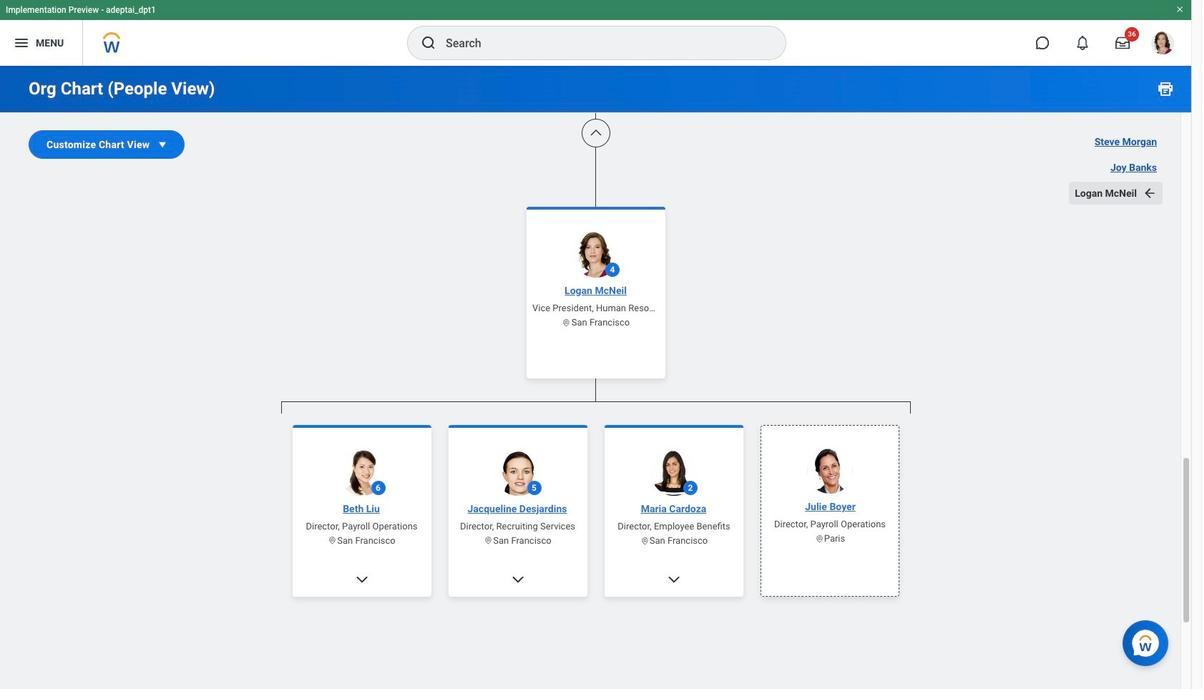 Task type: locate. For each thing, give the bounding box(es) containing it.
1 horizontal spatial location image
[[640, 536, 649, 545]]

caret down image
[[155, 137, 170, 152]]

1 vertical spatial location image
[[328, 536, 337, 545]]

arrow left image
[[1143, 186, 1157, 200]]

chevron down image
[[355, 572, 369, 586], [511, 572, 525, 586]]

chevron up image
[[589, 126, 603, 140]]

location image
[[814, 534, 824, 543], [484, 536, 493, 545], [640, 536, 649, 545]]

inbox large image
[[1116, 36, 1130, 50]]

1 chevron down image from the left
[[355, 572, 369, 586]]

main content
[[0, 0, 1191, 689]]

1 horizontal spatial chevron down image
[[511, 572, 525, 586]]

justify image
[[13, 34, 30, 52]]

logan mcneil, logan mcneil, 4 direct reports element
[[281, 413, 911, 689]]

0 horizontal spatial location image
[[328, 536, 337, 545]]

close environment banner image
[[1176, 5, 1184, 14]]

0 horizontal spatial location image
[[484, 536, 493, 545]]

location image
[[562, 318, 571, 327], [328, 536, 337, 545]]

print org chart image
[[1157, 80, 1174, 97]]

notifications large image
[[1075, 36, 1090, 50]]

Search Workday  search field
[[446, 27, 756, 59]]

1 horizontal spatial location image
[[562, 318, 571, 327]]

0 horizontal spatial chevron down image
[[355, 572, 369, 586]]

2 horizontal spatial location image
[[814, 534, 824, 543]]

banner
[[0, 0, 1191, 66]]



Task type: describe. For each thing, give the bounding box(es) containing it.
2 chevron down image from the left
[[511, 572, 525, 586]]

profile logan mcneil image
[[1151, 31, 1174, 57]]

chevron down image
[[667, 572, 681, 586]]

search image
[[420, 34, 437, 52]]

location image for chevron down image
[[640, 536, 649, 545]]

location image for first chevron down icon from right
[[484, 536, 493, 545]]

0 vertical spatial location image
[[562, 318, 571, 327]]



Task type: vqa. For each thing, say whether or not it's contained in the screenshot.
chevron up image
yes



